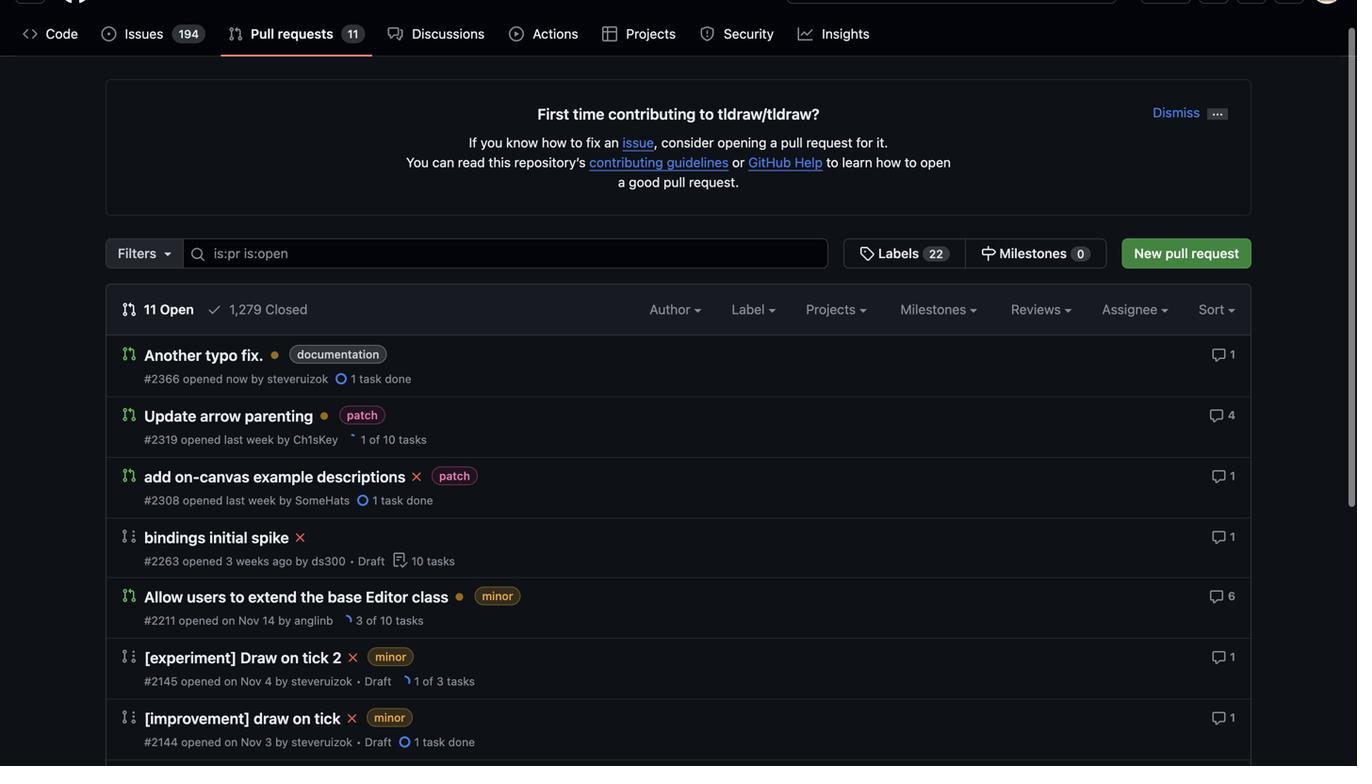 Task type: describe. For each thing, give the bounding box(es) containing it.
3 / 5 checks ok image for allow users to extend the base editor class
[[452, 590, 467, 605]]

the
[[301, 588, 324, 606]]

0 vertical spatial contributing
[[608, 105, 696, 123]]

security link
[[692, 20, 783, 48]]

security
[[724, 26, 774, 41]]

194
[[179, 27, 199, 41]]

labels
[[878, 246, 919, 261]]

anglinb
[[294, 614, 333, 627]]

comment image for 2
[[1212, 650, 1227, 665]]

time
[[573, 105, 605, 123]]

on for users
[[222, 614, 235, 627]]

last for parenting
[[224, 433, 243, 446]]

example
[[253, 468, 313, 486]]

projects inside projects link
[[626, 26, 676, 41]]

can
[[432, 155, 454, 170]]

contributing guidelines link
[[589, 155, 729, 170]]

• for [improvement] draw on tick
[[356, 736, 362, 749]]

2 vertical spatial task
[[423, 736, 445, 749]]

comment image for descriptions
[[1212, 469, 1227, 484]]

update arrow parenting link
[[144, 407, 313, 425]]

discussions
[[412, 26, 485, 41]]

to up consider
[[700, 105, 714, 123]]

#2319
[[144, 433, 178, 446]]

0 horizontal spatial request
[[806, 135, 853, 150]]

minor for [experiment] draw on tick 2
[[375, 651, 406, 664]]

week for parenting
[[246, 433, 274, 446]]

1 horizontal spatial a
[[770, 135, 777, 150]]

opened for draw
[[181, 675, 221, 688]]

add on-canvas example descriptions
[[144, 468, 406, 486]]

an
[[604, 135, 619, 150]]

• draft for [experiment] draw on tick 2
[[356, 675, 392, 688]]

draft pull request image
[[122, 710, 137, 725]]

tasks for 1 of 10 tasks
[[399, 433, 427, 446]]

issue opened image
[[101, 26, 116, 41]]

11 open link
[[122, 300, 194, 320]]

to left the fix
[[570, 135, 583, 150]]

of for allow users to extend the base editor class
[[366, 614, 377, 627]]

3 / 5 checks ok image for update arrow parenting
[[317, 409, 332, 424]]

code
[[46, 26, 78, 41]]

git pull request image
[[228, 26, 243, 41]]

request inside "new pull request" link
[[1192, 246, 1240, 261]]

draw
[[240, 649, 277, 667]]

0 vertical spatial • draft
[[350, 555, 385, 568]]

graph image
[[798, 26, 813, 41]]

it.
[[877, 135, 888, 150]]

#2308             opened last week by somehats
[[144, 494, 350, 507]]

[experiment] draw on tick 2 link
[[144, 649, 342, 667]]

draft pull request image for [experiment] draw on tick 2
[[122, 649, 137, 664]]

extend
[[248, 588, 297, 606]]

steveruizok link for another typo fix.
[[267, 372, 328, 386]]

know
[[506, 135, 538, 150]]

of for update arrow parenting
[[369, 433, 380, 446]]

issue link
[[623, 135, 654, 150]]

done for another typo fix.
[[385, 372, 412, 386]]

open pull request element for add
[[122, 468, 137, 483]]

dismiss
[[1153, 105, 1200, 120]]

#2263             opened 3 weeks ago by ds300
[[144, 555, 346, 568]]

1 horizontal spatial 4
[[1228, 409, 1236, 422]]

1 link for [experiment] draw on tick 2
[[1212, 649, 1236, 665]]

play image
[[509, 26, 524, 41]]

Search all issues text field
[[183, 238, 829, 269]]

open pull request element for another
[[122, 346, 137, 361]]

check image
[[207, 302, 222, 317]]

insights
[[822, 26, 870, 41]]

now
[[226, 372, 248, 386]]

somehats
[[295, 494, 350, 507]]

2 / 5 checks ok image
[[293, 530, 308, 545]]

minor for allow users to extend the base editor class
[[482, 590, 513, 603]]

if
[[469, 135, 477, 150]]

milestones button
[[901, 300, 978, 320]]

github help link
[[749, 155, 823, 170]]

this
[[489, 155, 511, 170]]

actions
[[533, 26, 578, 41]]

draft link for [experiment] draw on tick 2
[[365, 675, 392, 688]]

fix
[[586, 135, 601, 150]]

requests
[[278, 26, 333, 41]]

open pull request element for update
[[122, 407, 137, 422]]

3 down draw
[[265, 736, 272, 749]]

labels 22
[[875, 246, 943, 261]]

code image
[[23, 26, 38, 41]]

11 for 11 open
[[144, 302, 157, 317]]

comment discussion image
[[388, 26, 403, 41]]

tag image
[[860, 246, 875, 261]]

new pull request link
[[1122, 238, 1252, 269]]

steveruizok for draw
[[291, 736, 352, 749]]

closed
[[265, 302, 308, 317]]

milestone image
[[981, 246, 996, 261]]

add
[[144, 468, 171, 486]]

patch link for update arrow parenting
[[339, 406, 385, 425]]

patch for update arrow parenting
[[347, 409, 378, 422]]

author
[[650, 302, 694, 317]]

milestones for milestones
[[901, 302, 970, 317]]

update arrow parenting
[[144, 407, 313, 425]]

2
[[333, 649, 342, 667]]

filters
[[118, 246, 156, 261]]

0
[[1077, 247, 1085, 261]]

open
[[160, 302, 194, 317]]

#2319             opened last week by ch1skey
[[144, 433, 338, 446]]

allow users to extend the base editor class link
[[144, 588, 449, 606]]

weeks
[[236, 555, 269, 568]]

minor link for allow users to extend the base editor class
[[475, 587, 521, 606]]

1 task done for add on-canvas example descriptions
[[372, 494, 433, 507]]

comment image for update arrow parenting
[[1209, 408, 1225, 424]]

filters button
[[106, 238, 184, 269]]

fix.
[[241, 346, 264, 364]]

checklist image
[[393, 553, 408, 568]]

repository's
[[514, 155, 586, 170]]

open pull request image for allow users to extend the base editor class
[[122, 588, 137, 603]]

another
[[144, 346, 202, 364]]

#2144
[[144, 736, 178, 749]]

somehats link
[[295, 494, 350, 507]]

descriptions
[[317, 468, 406, 486]]

2 vertical spatial 1 task done
[[414, 736, 475, 749]]

on for draw
[[224, 736, 238, 749]]

2 vertical spatial done
[[448, 736, 475, 749]]

draw
[[254, 710, 289, 728]]

steveruizok link for [experiment] draw on tick 2
[[291, 675, 352, 688]]

open pull request image for another typo fix.
[[122, 346, 137, 361]]

author button
[[650, 300, 702, 320]]

2 vertical spatial pull
[[1166, 246, 1188, 261]]

editor
[[366, 588, 408, 606]]

minor for [improvement] draw on tick
[[374, 711, 405, 725]]

tick for [improvement] draw on tick
[[314, 710, 341, 728]]

#2263
[[144, 555, 179, 568]]

assignee button
[[1102, 300, 1169, 320]]

11 open
[[140, 302, 194, 317]]

3 down base
[[356, 614, 363, 627]]

0 vertical spatial steveruizok
[[267, 372, 328, 386]]

5 / 6 checks ok image for 2
[[345, 650, 360, 665]]

#2211             opened on nov 14 by anglinb
[[144, 614, 333, 627]]

#2366             opened now by steveruizok
[[144, 372, 328, 386]]

projects inside 'projects' popup button
[[806, 302, 859, 317]]

draft pull request image for bindings initial spike
[[122, 529, 137, 544]]

help
[[795, 155, 823, 170]]

1 vertical spatial contributing
[[589, 155, 663, 170]]

consider
[[661, 135, 714, 150]]

typo
[[205, 346, 238, 364]]

guidelines
[[667, 155, 729, 170]]

3 of 10 tasks
[[356, 614, 424, 627]]

opened for on-
[[183, 494, 223, 507]]

nov for draw
[[241, 736, 262, 749]]

pull
[[251, 26, 274, 41]]

to right "help"
[[826, 155, 839, 170]]

[experiment] draw on tick 2
[[144, 649, 342, 667]]



Task type: vqa. For each thing, say whether or not it's contained in the screenshot.
2 / 5 checks OK ICON
yes



Task type: locate. For each thing, give the bounding box(es) containing it.
discussions link
[[380, 20, 494, 48]]

2 vertical spatial minor link
[[367, 709, 413, 727]]

1 vertical spatial open pull request image
[[122, 407, 137, 422]]

1 vertical spatial patch
[[439, 470, 470, 483]]

0 vertical spatial draft
[[358, 555, 385, 568]]

0 vertical spatial of
[[369, 433, 380, 446]]

opened for arrow
[[181, 433, 221, 446]]

0 horizontal spatial 4
[[265, 675, 272, 688]]

draft pull request image
[[122, 529, 137, 544], [122, 649, 137, 664]]

[experiment]
[[144, 649, 237, 667]]

2 vertical spatial steveruizok link
[[291, 736, 352, 749]]

steveruizok link down [improvement] draw on tick
[[291, 736, 352, 749]]

nov for draw
[[241, 675, 262, 688]]

1 task done down documentation link
[[351, 372, 412, 386]]

learn
[[842, 155, 873, 170]]

None search field
[[106, 238, 1107, 269]]

0 vertical spatial 5 / 6 checks ok image
[[409, 469, 424, 484]]

comment image
[[1212, 348, 1227, 363], [1212, 469, 1227, 484], [1210, 589, 1225, 604], [1212, 650, 1227, 665], [1212, 711, 1227, 726]]

steveruizok link for [improvement] draw on tick
[[291, 736, 352, 749]]

5 / 6 checks ok image
[[409, 469, 424, 484], [345, 650, 360, 665], [344, 711, 359, 726]]

initial
[[209, 529, 248, 547]]

pull inside to learn how to open a good pull request.
[[664, 174, 686, 190]]

task for another typo fix.
[[359, 372, 382, 386]]

steveruizok link down 2
[[291, 675, 352, 688]]

bindings initial spike link
[[144, 529, 289, 547]]

draft pull request element
[[122, 528, 137, 544], [122, 649, 137, 664], [122, 709, 137, 725]]

projects right label popup button
[[806, 302, 859, 317]]

nov for users
[[238, 614, 259, 627]]

1 horizontal spatial patch link
[[432, 467, 478, 486]]

open pull request image left allow
[[122, 588, 137, 603]]

comment image inside the 1 'link'
[[1212, 530, 1227, 545]]

documentation
[[297, 348, 379, 361]]

steveruizok down 2
[[291, 675, 352, 688]]

1 vertical spatial a
[[618, 174, 625, 190]]

1 link for [improvement] draw on tick
[[1212, 709, 1236, 726]]

3 / 5 checks ok image right class
[[452, 590, 467, 605]]

4 1 link from the top
[[1212, 649, 1236, 665]]

projects button
[[806, 300, 867, 320]]

draft link for [improvement] draw on tick
[[365, 736, 392, 749]]

1 link
[[1212, 346, 1236, 363], [1212, 468, 1236, 484], [1212, 528, 1236, 545], [1212, 649, 1236, 665], [1212, 709, 1236, 726]]

patch link up the 10 tasks
[[432, 467, 478, 486]]

3 / 5 checks ok image
[[317, 409, 332, 424], [452, 590, 467, 605]]

1 vertical spatial nov
[[241, 675, 262, 688]]

10 up descriptions
[[383, 433, 396, 446]]

1 vertical spatial milestones
[[901, 302, 970, 317]]

dismiss ...
[[1153, 104, 1223, 120]]

week down 'parenting'
[[246, 433, 274, 446]]

2 vertical spatial minor
[[374, 711, 405, 725]]

10
[[383, 433, 396, 446], [411, 555, 424, 568], [380, 614, 392, 627]]

comment image for the
[[1210, 589, 1225, 604]]

issues
[[125, 26, 163, 41]]

opened down [experiment]
[[181, 675, 221, 688]]

5 / 6 checks ok image for descriptions
[[409, 469, 424, 484]]

homepage image
[[60, 0, 90, 4]]

open pull request element left another
[[122, 346, 137, 361]]

milestones right milestone icon
[[1000, 246, 1067, 261]]

1 vertical spatial task
[[381, 494, 403, 507]]

1 vertical spatial 3 / 5 checks ok image
[[452, 590, 467, 605]]

1 vertical spatial how
[[876, 155, 901, 170]]

#2145
[[144, 675, 178, 688]]

done down 1 of 3 tasks
[[448, 736, 475, 749]]

opened down users
[[179, 614, 219, 627]]

actions link
[[502, 20, 587, 48]]

1 vertical spatial minor link
[[368, 648, 414, 667]]

steveruizok down 3 / 6 checks ok icon
[[267, 372, 328, 386]]

task down descriptions
[[381, 494, 403, 507]]

2 vertical spatial draft pull request element
[[122, 709, 137, 725]]

done up the 10 tasks
[[407, 494, 433, 507]]

draft link
[[358, 555, 385, 568], [365, 675, 392, 688], [365, 736, 392, 749]]

1,279 closed
[[226, 302, 308, 317]]

bindings
[[144, 529, 206, 547]]

last for canvas
[[226, 494, 245, 507]]

a up github
[[770, 135, 777, 150]]

last down 'update arrow parenting' link
[[224, 433, 243, 446]]

1 horizontal spatial 11
[[348, 27, 358, 41]]

bindings initial spike
[[144, 529, 289, 547]]

1 of 10 tasks
[[361, 433, 427, 446]]

issue element
[[844, 238, 1107, 269]]

0 vertical spatial 3 / 5 checks ok image
[[317, 409, 332, 424]]

draft for [experiment] draw on tick 2
[[365, 675, 392, 688]]

11 for 11
[[348, 27, 358, 41]]

0 vertical spatial draft pull request image
[[122, 529, 137, 544]]

• draft for [improvement] draw on tick
[[356, 736, 392, 749]]

0 horizontal spatial 3 / 5 checks ok image
[[317, 409, 332, 424]]

steveruizok link down 3 / 6 checks ok icon
[[267, 372, 328, 386]]

tasks for 1 of 3 tasks
[[447, 675, 475, 688]]

1 vertical spatial 11
[[144, 302, 157, 317]]

tick for [experiment] draw on tick 2
[[303, 649, 329, 667]]

nov down draw
[[241, 675, 262, 688]]

done up 1 of 10 tasks
[[385, 372, 412, 386]]

0 horizontal spatial how
[[542, 135, 567, 150]]

opening
[[718, 135, 767, 150]]

0 vertical spatial projects
[[626, 26, 676, 41]]

triangle down image
[[160, 246, 175, 261]]

tick
[[303, 649, 329, 667], [314, 710, 341, 728]]

1 vertical spatial draft
[[365, 675, 392, 688]]

1 vertical spatial 5 / 6 checks ok image
[[345, 650, 360, 665]]

to up #2211             opened on nov 14 by anglinb
[[230, 588, 244, 606]]

2 vertical spatial steveruizok
[[291, 736, 352, 749]]

1 open pull request element from the top
[[122, 346, 137, 361]]

2 vertical spatial of
[[423, 675, 433, 688]]

nov left 14 at the left of page
[[238, 614, 259, 627]]

1 vertical spatial 1 task done
[[372, 494, 433, 507]]

open pull request image for update arrow parenting
[[122, 407, 137, 422]]

ds300
[[312, 555, 346, 568]]

contributing down issue
[[589, 155, 663, 170]]

steveruizok down [improvement] draw on tick
[[291, 736, 352, 749]]

opened for users
[[179, 614, 219, 627]]

1 horizontal spatial request
[[1192, 246, 1240, 261]]

task for add on-canvas example descriptions
[[381, 494, 403, 507]]

milestones inside popup button
[[901, 302, 970, 317]]

milestones for milestones 0
[[1000, 246, 1067, 261]]

11 left comment discussion icon
[[348, 27, 358, 41]]

0 vertical spatial how
[[542, 135, 567, 150]]

shield image
[[700, 26, 715, 41]]

pull down contributing guidelines link
[[664, 174, 686, 190]]

open
[[921, 155, 951, 170]]

milestones down 22
[[901, 302, 970, 317]]

new
[[1135, 246, 1162, 261]]

1 vertical spatial projects
[[806, 302, 859, 317]]

open pull request image left another
[[122, 346, 137, 361]]

14
[[263, 614, 275, 627]]

5 1 link from the top
[[1212, 709, 1236, 726]]

patch link for add on-canvas example descriptions
[[432, 467, 478, 486]]

3
[[226, 555, 233, 568], [356, 614, 363, 627], [437, 675, 444, 688], [265, 736, 272, 749]]

3 draft pull request element from the top
[[122, 709, 137, 725]]

11
[[348, 27, 358, 41], [144, 302, 157, 317]]

1 horizontal spatial projects
[[806, 302, 859, 317]]

comment image inside 6 "link"
[[1210, 589, 1225, 604]]

3 1 link from the top
[[1212, 528, 1236, 545]]

1 draft pull request element from the top
[[122, 528, 137, 544]]

1 horizontal spatial 3 / 5 checks ok image
[[452, 590, 467, 605]]

Issues search field
[[183, 238, 829, 269]]

1 horizontal spatial pull
[[781, 135, 803, 150]]

open pull request element for allow
[[122, 588, 137, 603]]

on for draw
[[224, 675, 237, 688]]

1 horizontal spatial how
[[876, 155, 901, 170]]

table image
[[602, 26, 617, 41]]

opened down arrow
[[181, 433, 221, 446]]

2 vertical spatial nov
[[241, 736, 262, 749]]

0 vertical spatial request
[[806, 135, 853, 150]]

nov down the '[improvement] draw on tick' link
[[241, 736, 262, 749]]

1 vertical spatial week
[[248, 494, 276, 507]]

3 left weeks in the bottom of the page
[[226, 555, 233, 568]]

opened for draw
[[181, 736, 221, 749]]

2 horizontal spatial pull
[[1166, 246, 1188, 261]]

ds300 link
[[312, 555, 346, 568]]

draft pull request image left 'bindings'
[[122, 529, 137, 544]]

0 vertical spatial 11
[[348, 27, 358, 41]]

0 vertical spatial draft link
[[358, 555, 385, 568]]

11 inside 11 open link
[[144, 302, 157, 317]]

1 vertical spatial comment image
[[1212, 530, 1227, 545]]

3 open pull request image from the top
[[122, 588, 137, 603]]

[improvement]
[[144, 710, 250, 728]]

request up "help"
[[806, 135, 853, 150]]

1 vertical spatial 4
[[265, 675, 272, 688]]

2 1 link from the top
[[1212, 468, 1236, 484]]

#2145             opened on nov 4 by steveruizok
[[144, 675, 352, 688]]

1 vertical spatial tick
[[314, 710, 341, 728]]

git pull request image
[[122, 302, 137, 317]]

sort button
[[1199, 300, 1236, 320]]

draft pull request element left [improvement]
[[122, 709, 137, 725]]

how up repository's
[[542, 135, 567, 150]]

• for [experiment] draw on tick 2
[[356, 675, 361, 688]]

5 / 6 checks ok image right 2
[[345, 650, 360, 665]]

ch1skey
[[293, 433, 338, 446]]

tick right draw
[[314, 710, 341, 728]]

of down 3 of 10 tasks
[[423, 675, 433, 688]]

opened for typo
[[183, 372, 223, 386]]

ago
[[272, 555, 292, 568]]

• draft
[[350, 555, 385, 568], [356, 675, 392, 688], [356, 736, 392, 749]]

week
[[246, 433, 274, 446], [248, 494, 276, 507]]

0 horizontal spatial 11
[[144, 302, 157, 317]]

base
[[328, 588, 362, 606]]

of down editor
[[366, 614, 377, 627]]

patch up the 10 tasks
[[439, 470, 470, 483]]

2 vertical spatial 5 / 6 checks ok image
[[344, 711, 359, 726]]

comment image for bindings initial spike
[[1212, 530, 1227, 545]]

projects link
[[595, 20, 685, 48]]

1 draft pull request image from the top
[[122, 529, 137, 544]]

#2144             opened on nov 3 by steveruizok
[[144, 736, 352, 749]]

#2308
[[144, 494, 180, 507]]

2 vertical spatial •
[[356, 736, 362, 749]]

request.
[[689, 174, 739, 190]]

first time contributing to tldraw/tldraw?
[[538, 105, 820, 123]]

0 vertical spatial patch link
[[339, 406, 385, 425]]

0 vertical spatial milestones
[[1000, 246, 1067, 261]]

11 right git pull request image
[[144, 302, 157, 317]]

minor link for [experiment] draw on tick 2
[[368, 648, 414, 667]]

how
[[542, 135, 567, 150], [876, 155, 901, 170]]

allow
[[144, 588, 183, 606]]

0 vertical spatial done
[[385, 372, 412, 386]]

comment image inside "4" link
[[1209, 408, 1225, 424]]

3 open pull request element from the top
[[122, 468, 137, 483]]

2 vertical spatial open pull request image
[[122, 588, 137, 603]]

to left open
[[905, 155, 917, 170]]

draft pull request element left 'bindings'
[[122, 528, 137, 544]]

0 vertical spatial last
[[224, 433, 243, 446]]

22
[[929, 247, 943, 261]]

task down 1 of 3 tasks
[[423, 736, 445, 749]]

a inside to learn how to open a good pull request.
[[618, 174, 625, 190]]

2 draft pull request image from the top
[[122, 649, 137, 664]]

0 vertical spatial a
[[770, 135, 777, 150]]

task
[[359, 372, 382, 386], [381, 494, 403, 507], [423, 736, 445, 749]]

10 for update arrow parenting
[[383, 433, 396, 446]]

10 down editor
[[380, 614, 392, 627]]

0 vertical spatial •
[[350, 555, 355, 568]]

0 horizontal spatial patch
[[347, 409, 378, 422]]

opened down bindings initial spike link
[[182, 555, 223, 568]]

1 vertical spatial draft pull request image
[[122, 649, 137, 664]]

milestones inside issue element
[[1000, 246, 1067, 261]]

sort
[[1199, 302, 1225, 317]]

4 open pull request element from the top
[[122, 588, 137, 603]]

week down add on-canvas example descriptions "link"
[[248, 494, 276, 507]]

open pull request element left 'update'
[[122, 407, 137, 422]]

tick left 2
[[303, 649, 329, 667]]

1 task done for another typo fix.
[[351, 372, 412, 386]]

1 vertical spatial •
[[356, 675, 361, 688]]

open pull request element left allow
[[122, 588, 137, 603]]

draft pull request element for bindings
[[122, 528, 137, 544]]

if you know how to fix an issue ,           consider opening a pull request for it.
[[469, 135, 888, 150]]

0 vertical spatial pull
[[781, 135, 803, 150]]

0 vertical spatial draft pull request element
[[122, 528, 137, 544]]

you
[[481, 135, 503, 150]]

0 horizontal spatial milestones
[[901, 302, 970, 317]]

pull up github help link
[[781, 135, 803, 150]]

draft pull request element for [improvement]
[[122, 709, 137, 725]]

canvas
[[200, 468, 250, 486]]

tasks for 3 of 10 tasks
[[396, 614, 424, 627]]

1 vertical spatial draft pull request element
[[122, 649, 137, 664]]

0 vertical spatial 1 task done
[[351, 372, 412, 386]]

0 vertical spatial week
[[246, 433, 274, 446]]

patch up 1 of 10 tasks
[[347, 409, 378, 422]]

0 vertical spatial minor link
[[475, 587, 521, 606]]

1 open pull request image from the top
[[122, 346, 137, 361]]

projects
[[626, 26, 676, 41], [806, 302, 859, 317]]

a down you can read this repository's contributing guidelines or github help
[[618, 174, 625, 190]]

week for canvas
[[248, 494, 276, 507]]

first
[[538, 105, 569, 123]]

0 vertical spatial patch
[[347, 409, 378, 422]]

minor link for [improvement] draw on tick
[[367, 709, 413, 727]]

patch
[[347, 409, 378, 422], [439, 470, 470, 483]]

search image
[[190, 247, 205, 262]]

10 tasks
[[411, 555, 455, 568]]

6
[[1228, 590, 1236, 603]]

1 link for bindings initial spike
[[1212, 528, 1236, 545]]

opened
[[183, 372, 223, 386], [181, 433, 221, 446], [183, 494, 223, 507], [182, 555, 223, 568], [179, 614, 219, 627], [181, 675, 221, 688], [181, 736, 221, 749]]

contributing up ,
[[608, 105, 696, 123]]

arrow
[[200, 407, 241, 425]]

1 vertical spatial 10
[[411, 555, 424, 568]]

0 horizontal spatial projects
[[626, 26, 676, 41]]

0 horizontal spatial pull
[[664, 174, 686, 190]]

0 horizontal spatial a
[[618, 174, 625, 190]]

open pull request image
[[122, 346, 137, 361], [122, 407, 137, 422], [122, 588, 137, 603]]

1 vertical spatial patch link
[[432, 467, 478, 486]]

1 horizontal spatial patch
[[439, 470, 470, 483]]

1 vertical spatial steveruizok link
[[291, 675, 352, 688]]

open pull request image left 'update'
[[122, 407, 137, 422]]

2 vertical spatial • draft
[[356, 736, 392, 749]]

2 open pull request element from the top
[[122, 407, 137, 422]]

5 / 6 checks ok image right draw
[[344, 711, 359, 726]]

label
[[732, 302, 768, 317]]

pull right new
[[1166, 246, 1188, 261]]

2 draft pull request element from the top
[[122, 649, 137, 664]]

reviews
[[1011, 302, 1065, 317]]

3 down class
[[437, 675, 444, 688]]

5 / 6 checks ok image down 1 of 10 tasks
[[409, 469, 424, 484]]

6 link
[[1210, 588, 1236, 604]]

projects right table icon
[[626, 26, 676, 41]]

10 for allow users to extend the base editor class
[[380, 614, 392, 627]]

draft pull request element up draft pull request icon on the bottom left of page
[[122, 649, 137, 664]]

how inside to learn how to open a good pull request.
[[876, 155, 901, 170]]

0 vertical spatial open pull request image
[[122, 346, 137, 361]]

draft for [improvement] draw on tick
[[365, 736, 392, 749]]

open pull request element
[[122, 346, 137, 361], [122, 407, 137, 422], [122, 468, 137, 483], [122, 588, 137, 603]]

patch link up 1 of 10 tasks
[[339, 406, 385, 425]]

task down documentation link
[[359, 372, 382, 386]]

[improvement] draw on tick link
[[144, 710, 341, 728]]

1 vertical spatial last
[[226, 494, 245, 507]]

0 vertical spatial 10
[[383, 433, 396, 446]]

0 vertical spatial steveruizok link
[[267, 372, 328, 386]]

draft pull request image up draft pull request icon on the bottom left of page
[[122, 649, 137, 664]]

1 task done down 1 of 3 tasks
[[414, 736, 475, 749]]

last down canvas
[[226, 494, 245, 507]]

done
[[385, 372, 412, 386], [407, 494, 433, 507], [448, 736, 475, 749]]

0 vertical spatial tick
[[303, 649, 329, 667]]

1 of 3 tasks
[[414, 675, 475, 688]]

0 vertical spatial nov
[[238, 614, 259, 627]]

1 horizontal spatial milestones
[[1000, 246, 1067, 261]]

opened down [improvement]
[[181, 736, 221, 749]]

opened down another typo fix.
[[183, 372, 223, 386]]

none search field containing filters
[[106, 238, 1107, 269]]

3 / 6 checks ok image
[[267, 348, 282, 363]]

1 vertical spatial done
[[407, 494, 433, 507]]

done for add on-canvas example descriptions
[[407, 494, 433, 507]]

add on-canvas example descriptions link
[[144, 468, 406, 486]]

0 vertical spatial minor
[[482, 590, 513, 603]]

class
[[412, 588, 449, 606]]

0 vertical spatial task
[[359, 372, 382, 386]]

10 right checklist 'icon'
[[411, 555, 424, 568]]

0 vertical spatial comment image
[[1209, 408, 1225, 424]]

1 task done down descriptions
[[372, 494, 433, 507]]

how down it.
[[876, 155, 901, 170]]

nov
[[238, 614, 259, 627], [241, 675, 262, 688], [241, 736, 262, 749]]

open pull request element left add at bottom
[[122, 468, 137, 483]]

allow users to extend the base editor class
[[144, 588, 449, 606]]

1 vertical spatial of
[[366, 614, 377, 627]]

1 vertical spatial request
[[1192, 246, 1240, 261]]

of up descriptions
[[369, 433, 380, 446]]

0 vertical spatial 4
[[1228, 409, 1236, 422]]

steveruizok for draw
[[291, 675, 352, 688]]

comment image
[[1209, 408, 1225, 424], [1212, 530, 1227, 545]]

opened down on- at the bottom left
[[183, 494, 223, 507]]

1 1 link from the top
[[1212, 346, 1236, 363]]

1 link for add on-canvas example descriptions
[[1212, 468, 1236, 484]]

read
[[458, 155, 485, 170]]

draft pull request element for [experiment]
[[122, 649, 137, 664]]

github
[[749, 155, 791, 170]]

patch for add on-canvas example descriptions
[[439, 470, 470, 483]]

pull requests
[[251, 26, 333, 41]]

open pull request image
[[122, 468, 137, 483]]

3 / 5 checks ok image up ch1skey
[[317, 409, 332, 424]]

1 link for another typo fix.
[[1212, 346, 1236, 363]]

issue
[[623, 135, 654, 150]]

insights link
[[790, 20, 879, 48]]

1 vertical spatial minor
[[375, 651, 406, 664]]

1 vertical spatial steveruizok
[[291, 675, 352, 688]]

by
[[251, 372, 264, 386], [277, 433, 290, 446], [279, 494, 292, 507], [295, 555, 308, 568], [278, 614, 291, 627], [275, 675, 288, 688], [275, 736, 288, 749]]

2 open pull request image from the top
[[122, 407, 137, 422]]

request up sort
[[1192, 246, 1240, 261]]

1,279
[[229, 302, 262, 317]]

1 vertical spatial • draft
[[356, 675, 392, 688]]

new pull request
[[1135, 246, 1240, 261]]



